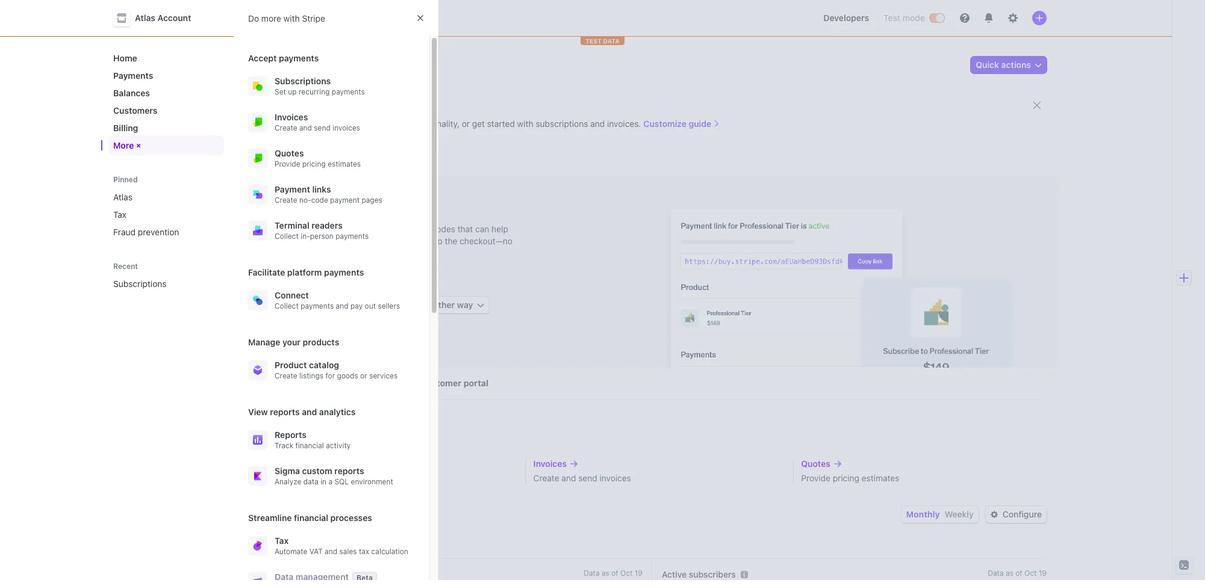 Task type: vqa. For each thing, say whether or not it's contained in the screenshot.
Description
no



Task type: locate. For each thing, give the bounding box(es) containing it.
1 horizontal spatial atlas
[[135, 13, 155, 23]]

to right year
[[283, 510, 291, 520]]

reports
[[270, 407, 300, 418], [335, 466, 364, 477]]

0 horizontal spatial invoices
[[275, 112, 308, 122]]

pricing inside quotes provide pricing estimates
[[302, 160, 326, 169]]

invoices inside invoices create and send invoices
[[275, 112, 308, 122]]

payment inside 'payment links are urls, buttons, or qr codes that can help conversion by taking customers straight to the checkout—no website required.'
[[277, 224, 311, 234]]

streamline financial processes element
[[243, 531, 420, 581]]

reports up reports
[[270, 407, 300, 418]]

0 vertical spatial to
[[435, 236, 443, 246]]

1 vertical spatial recurring
[[293, 474, 329, 484]]

quotes down these
[[275, 148, 304, 158]]

notifications image
[[985, 13, 994, 23]]

0 vertical spatial guide
[[308, 96, 346, 113]]

2 collect from the top
[[275, 302, 299, 311]]

2 vertical spatial payment
[[340, 300, 376, 311]]

subscriptions link up environment
[[266, 459, 511, 471]]

links inside payment links create no-code payment pages
[[312, 184, 331, 195]]

with right "started"
[[517, 119, 534, 129]]

guide up 'recommended'
[[308, 96, 346, 113]]

1 vertical spatial quotes
[[802, 459, 831, 469]]

payment for payment links are urls, buttons, or qr codes that can help conversion by taking customers straight to the checkout—no website required.
[[277, 224, 311, 234]]

a down no-
[[307, 206, 312, 217]]

create
[[275, 124, 297, 133], [275, 196, 297, 205], [293, 300, 320, 311], [275, 372, 297, 381], [534, 474, 560, 484]]

subscriptions set up recurring payments
[[275, 76, 365, 96], [266, 459, 369, 484]]

1 vertical spatial a
[[329, 478, 333, 487]]

test right tasks,
[[393, 119, 408, 129]]

custom
[[302, 466, 332, 477]]

1 vertical spatial reports
[[335, 466, 364, 477]]

taking
[[333, 236, 357, 246]]

way
[[457, 300, 473, 311]]

1 vertical spatial tax
[[275, 536, 289, 546]]

tax up 'automate'
[[275, 536, 289, 546]]

or for services
[[360, 372, 367, 381]]

0 vertical spatial up
[[288, 87, 297, 96]]

atlas down pinned
[[113, 192, 133, 202]]

tax inside pinned element
[[113, 210, 127, 220]]

data as of oct 19
[[584, 569, 643, 578], [988, 569, 1047, 578]]

1 vertical spatial send
[[579, 474, 598, 484]]

0 vertical spatial billing
[[258, 55, 306, 75]]

1 horizontal spatial svg image
[[333, 512, 340, 519]]

atlas left account
[[135, 13, 155, 23]]

or left qr
[[407, 224, 415, 234]]

atlas for atlas account
[[135, 13, 155, 23]]

0 vertical spatial invoices
[[333, 124, 360, 133]]

1 svg image from the left
[[315, 512, 323, 519]]

0 vertical spatial a
[[307, 206, 312, 217]]

1 data as of oct 19 from the left
[[584, 569, 643, 578]]

0 vertical spatial or
[[462, 119, 470, 129]]

sql
[[335, 478, 349, 487]]

1 vertical spatial collect
[[275, 302, 299, 311]]

financial
[[296, 442, 324, 451], [294, 513, 328, 524]]

fraud prevention link
[[108, 222, 224, 242]]

billing up the starter
[[258, 55, 306, 75]]

a inside sigma custom reports analyze data in a sql environment
[[329, 478, 333, 487]]

atlas account
[[135, 13, 191, 23]]

invoices
[[275, 112, 308, 122], [534, 459, 567, 469]]

1 horizontal spatial pricing
[[833, 474, 860, 484]]

atlas for atlas
[[113, 192, 133, 202]]

guide
[[308, 96, 346, 113], [689, 119, 712, 129]]

0 vertical spatial tax
[[113, 210, 127, 220]]

invoices.
[[607, 119, 641, 129]]

svg image inside year to date popup button
[[315, 512, 323, 519]]

codes
[[432, 224, 456, 234]]

provide pricing estimates
[[802, 474, 900, 484]]

website
[[277, 248, 307, 258]]

growth
[[258, 537, 300, 551]]

payment up conversion
[[277, 224, 311, 234]]

follow these recommended tasks, test functionality, or get started with subscriptions and invoices.
[[258, 119, 641, 129]]

1 horizontal spatial oct
[[621, 569, 633, 578]]

svg image left jan
[[333, 512, 340, 519]]

quotes link
[[802, 459, 1047, 471]]

0 vertical spatial reports
[[270, 407, 300, 418]]

subscriptions inside recent navigation links element
[[113, 279, 167, 289]]

atlas
[[135, 13, 155, 23], [113, 192, 133, 202]]

a right in on the bottom left
[[329, 478, 333, 487]]

svg image
[[991, 512, 998, 519]]

guide for customize guide
[[689, 119, 712, 129]]

1 horizontal spatial subscriptions link
[[266, 459, 511, 471]]

0 horizontal spatial guide
[[308, 96, 346, 113]]

product catalog create listings for goods or services
[[275, 360, 398, 381]]

svg image
[[315, 512, 323, 519], [333, 512, 340, 519]]

recurring
[[299, 87, 330, 96], [293, 474, 329, 484]]

out
[[365, 302, 376, 311]]

of
[[612, 569, 619, 578], [1016, 569, 1023, 578]]

billing up 'more'
[[113, 123, 138, 133]]

1 horizontal spatial data as of oct 19
[[988, 569, 1047, 578]]

data
[[584, 569, 600, 578], [988, 569, 1004, 578]]

1 horizontal spatial with
[[517, 119, 534, 129]]

quotes for quotes provide pricing estimates
[[275, 148, 304, 158]]

payments down the connect
[[301, 302, 334, 311]]

customers link
[[108, 101, 224, 121]]

streamline financial processes
[[248, 513, 372, 524]]

tax automate vat and sales tax calculation
[[275, 536, 408, 557]]

collect down terminal
[[275, 232, 299, 241]]

payment links are urls, buttons, or qr codes that can help conversion by taking customers straight to the checkout—no website required.
[[277, 224, 513, 258]]

invoices down invoices link
[[600, 474, 631, 484]]

to left the
[[435, 236, 443, 246]]

and inside invoices create and send invoices
[[299, 124, 312, 133]]

conversion
[[277, 236, 319, 246]]

link inside the create test payment link link
[[378, 300, 392, 311]]

provide
[[275, 160, 300, 169], [802, 474, 831, 484]]

invoices for invoices
[[534, 459, 567, 469]]

configure
[[1003, 510, 1042, 520]]

subscribers
[[689, 570, 736, 580]]

monthly
[[907, 510, 940, 520]]

active
[[662, 570, 687, 580]]

2 svg image from the left
[[333, 512, 340, 519]]

1 horizontal spatial view
[[277, 266, 297, 276]]

financial down reports
[[296, 442, 324, 451]]

0 horizontal spatial provide
[[275, 160, 300, 169]]

0 horizontal spatial a
[[307, 206, 312, 217]]

for
[[326, 372, 335, 381]]

atlas inside button
[[135, 13, 155, 23]]

0 vertical spatial invoices
[[275, 112, 308, 122]]

1 horizontal spatial invoices
[[600, 474, 631, 484]]

1 horizontal spatial a
[[329, 478, 333, 487]]

link down pages at top left
[[358, 206, 375, 217]]

terminal
[[275, 221, 310, 231]]

can
[[475, 224, 489, 234]]

0 vertical spatial link
[[358, 206, 375, 217]]

collect inside connect collect payments and pay out sellers
[[275, 302, 299, 311]]

0 vertical spatial provide
[[275, 160, 300, 169]]

reports up sql
[[335, 466, 364, 477]]

connect collect payments and pay out sellers
[[275, 290, 400, 311]]

or inside product catalog create listings for goods or services
[[360, 372, 367, 381]]

pinned
[[113, 175, 138, 184]]

create inside payment links create no-code payment pages
[[275, 196, 297, 205]]

0 horizontal spatial billing
[[113, 123, 138, 133]]

1 horizontal spatial tax
[[275, 536, 289, 546]]

1
[[361, 510, 365, 520]]

1 horizontal spatial 19
[[635, 569, 643, 578]]

provide inside quotes provide pricing estimates
[[275, 160, 300, 169]]

set down track
[[266, 474, 279, 484]]

data
[[603, 37, 620, 45]]

0 horizontal spatial data as of oct 19
[[584, 569, 643, 578]]

guide right customize
[[689, 119, 712, 129]]

0 horizontal spatial or
[[360, 372, 367, 381]]

2 horizontal spatial or
[[462, 119, 470, 129]]

monthly button
[[907, 510, 940, 520]]

0 vertical spatial collect
[[275, 232, 299, 241]]

1 horizontal spatial to
[[435, 236, 443, 246]]

1 vertical spatial links
[[313, 224, 331, 234]]

0 vertical spatial subscriptions set up recurring payments
[[275, 76, 365, 96]]

1 horizontal spatial send
[[579, 474, 598, 484]]

0 horizontal spatial data
[[584, 569, 600, 578]]

svg image right "date"
[[315, 512, 323, 519]]

subscriptions up analyze
[[266, 459, 322, 469]]

test left pay
[[322, 300, 338, 311]]

0 horizontal spatial subscriptions link
[[108, 274, 207, 294]]

0 vertical spatial estimates
[[328, 160, 361, 169]]

1 collect from the top
[[275, 232, 299, 241]]

2 of from the left
[[1016, 569, 1023, 578]]

payment up no-
[[275, 184, 310, 195]]

streamline
[[248, 513, 292, 524]]

set up the follow
[[275, 87, 286, 96]]

tax
[[113, 210, 127, 220], [275, 536, 289, 546]]

0 vertical spatial test
[[393, 119, 408, 129]]

2 vertical spatial or
[[360, 372, 367, 381]]

up left data
[[281, 474, 291, 484]]

0 horizontal spatial with
[[284, 13, 300, 23]]

view
[[277, 266, 297, 276], [248, 407, 268, 418]]

2 data from the left
[[988, 569, 1004, 578]]

1 vertical spatial payment
[[277, 224, 311, 234]]

track
[[275, 442, 294, 451]]

0 vertical spatial view
[[277, 266, 297, 276]]

up up these
[[288, 87, 297, 96]]

0 horizontal spatial pricing
[[302, 160, 326, 169]]

1 data from the left
[[584, 569, 600, 578]]

0 vertical spatial recurring
[[299, 87, 330, 96]]

readers
[[312, 221, 343, 231]]

1 vertical spatial atlas
[[113, 192, 133, 202]]

recent navigation links element
[[101, 262, 234, 294]]

code
[[311, 196, 328, 205]]

test mode
[[884, 13, 925, 23]]

home link
[[108, 48, 224, 68]]

sigma
[[275, 466, 300, 477]]

links inside 'payment links are urls, buttons, or qr codes that can help conversion by taking customers straight to the checkout—no website required.'
[[313, 224, 331, 234]]

0 horizontal spatial estimates
[[328, 160, 361, 169]]

0 horizontal spatial quotes
[[275, 148, 304, 158]]

as
[[602, 569, 610, 578], [1006, 569, 1014, 578]]

1 vertical spatial with
[[517, 119, 534, 129]]

0 horizontal spatial reports
[[270, 407, 300, 418]]

started
[[487, 119, 515, 129]]

test data
[[586, 37, 620, 45]]

payment inside payment links create no-code payment pages
[[275, 184, 310, 195]]

oct left active
[[621, 569, 633, 578]]

0 vertical spatial links
[[312, 184, 331, 195]]

collect
[[275, 232, 299, 241], [275, 302, 299, 311]]

payments right by
[[336, 232, 369, 241]]

quotes inside quotes link
[[802, 459, 831, 469]]

subscriptions link down recent
[[108, 274, 207, 294]]

financial up vat
[[294, 513, 328, 524]]

of left active
[[612, 569, 619, 578]]

1 horizontal spatial reports
[[335, 466, 364, 477]]

links for are
[[313, 224, 331, 234]]

0 horizontal spatial atlas
[[113, 192, 133, 202]]

collect down the connect
[[275, 302, 299, 311]]

subscriptions set up recurring payments inside accept payments element
[[275, 76, 365, 96]]

oct down configure
[[1025, 569, 1037, 578]]

links up the code
[[312, 184, 331, 195]]

2 vertical spatial subscriptions
[[266, 459, 322, 469]]

0 vertical spatial send
[[314, 124, 331, 133]]

balances link
[[108, 83, 224, 103]]

2 horizontal spatial oct
[[1025, 569, 1037, 578]]

links up by
[[313, 224, 331, 234]]

2 horizontal spatial 19
[[1039, 569, 1047, 578]]

0 horizontal spatial send
[[314, 124, 331, 133]]

19 for active subscribers
[[1039, 569, 1047, 578]]

core navigation links element
[[108, 48, 224, 155]]

1 vertical spatial subscriptions
[[113, 279, 167, 289]]

to inside popup button
[[283, 510, 291, 520]]

0 vertical spatial atlas
[[135, 13, 155, 23]]

0 horizontal spatial svg image
[[315, 512, 323, 519]]

payment for a
[[314, 206, 356, 217]]

1 horizontal spatial quotes
[[802, 459, 831, 469]]

financial inside 'reports track financial activity'
[[296, 442, 324, 451]]

estimates down quotes link
[[862, 474, 900, 484]]

1 horizontal spatial invoices
[[534, 459, 567, 469]]

reports track financial activity
[[275, 430, 351, 451]]

manage your products
[[248, 337, 339, 348]]

1 vertical spatial link
[[378, 300, 392, 311]]

1 vertical spatial estimates
[[862, 474, 900, 484]]

oct for mrr
[[621, 569, 633, 578]]

0 horizontal spatial to
[[283, 510, 291, 520]]

accept
[[248, 53, 277, 63]]

invoices left tasks,
[[333, 124, 360, 133]]

subscriptions down recent
[[113, 279, 167, 289]]

1 as from the left
[[602, 569, 610, 578]]

view for view reports and analytics
[[248, 407, 268, 418]]

1 vertical spatial guide
[[689, 119, 712, 129]]

or left get
[[462, 119, 470, 129]]

collect inside terminal readers collect in-person payments
[[275, 232, 299, 241]]

0 vertical spatial subscriptions link
[[108, 274, 207, 294]]

tax for tax
[[113, 210, 127, 220]]

oct right 1
[[370, 510, 385, 520]]

1 of from the left
[[612, 569, 619, 578]]

0 vertical spatial quotes
[[275, 148, 304, 158]]

2 as from the left
[[1006, 569, 1014, 578]]

0 horizontal spatial invoices
[[333, 124, 360, 133]]

payments down required.
[[324, 268, 364, 278]]

customize guide link
[[644, 119, 720, 129]]

0 vertical spatial payment
[[330, 196, 360, 205]]

tax link
[[108, 205, 224, 225]]

estimates up payment links create no-code payment pages
[[328, 160, 361, 169]]

processes
[[331, 513, 372, 524]]

manage
[[248, 337, 280, 348]]

or right goods
[[360, 372, 367, 381]]

0 horizontal spatial link
[[358, 206, 375, 217]]

terminal readers collect in-person payments
[[275, 221, 369, 241]]

2 data as of oct 19 from the left
[[988, 569, 1047, 578]]

1 vertical spatial or
[[407, 224, 415, 234]]

link right out
[[378, 300, 392, 311]]

subscriptions up starter guide
[[275, 76, 331, 86]]

tax inside tax automate vat and sales tax calculation
[[275, 536, 289, 546]]

1 vertical spatial invoices
[[534, 459, 567, 469]]

1 vertical spatial financial
[[294, 513, 328, 524]]

in
[[321, 478, 327, 487]]

quotes up the provide pricing estimates
[[802, 459, 831, 469]]

1 horizontal spatial guide
[[689, 119, 712, 129]]

0 horizontal spatial as
[[602, 569, 610, 578]]

1 horizontal spatial or
[[407, 224, 415, 234]]

billing inside core navigation links element
[[113, 123, 138, 133]]

quotes inside quotes provide pricing estimates
[[275, 148, 304, 158]]

0 vertical spatial pricing
[[302, 160, 326, 169]]

tax up fraud
[[113, 210, 127, 220]]

0 vertical spatial payment
[[275, 184, 310, 195]]

1 horizontal spatial link
[[378, 300, 392, 311]]

recurring inside accept payments element
[[299, 87, 330, 96]]

invoices for invoices create and send invoices
[[275, 112, 308, 122]]

of down configure button
[[1016, 569, 1023, 578]]

no-
[[299, 196, 311, 205]]

a
[[307, 206, 312, 217], [329, 478, 333, 487]]

links for create
[[312, 184, 331, 195]]

with
[[284, 13, 300, 23], [517, 119, 534, 129]]

up inside accept payments element
[[288, 87, 297, 96]]

atlas inside pinned element
[[113, 192, 133, 202]]

payments inside terminal readers collect in-person payments
[[336, 232, 369, 241]]

with right more
[[284, 13, 300, 23]]

1 vertical spatial invoices
[[600, 474, 631, 484]]

1 horizontal spatial provide
[[802, 474, 831, 484]]

as for mrr
[[602, 569, 610, 578]]

link
[[358, 206, 375, 217], [378, 300, 392, 311]]

1 vertical spatial subscriptions set up recurring payments
[[266, 459, 369, 484]]



Task type: describe. For each thing, give the bounding box(es) containing it.
do more with stripe
[[248, 13, 325, 23]]

fraud
[[113, 227, 136, 237]]

urls,
[[348, 224, 371, 234]]

your
[[283, 337, 301, 348]]

0 horizontal spatial oct
[[370, 510, 385, 520]]

send inside invoices create and send invoices
[[314, 124, 331, 133]]

weekly button
[[945, 510, 974, 520]]

do
[[248, 13, 259, 23]]

close menu image
[[417, 14, 424, 21]]

docs
[[299, 266, 319, 276]]

starter guide
[[258, 96, 346, 113]]

data for active subscribers
[[988, 569, 1004, 578]]

of for mrr
[[612, 569, 619, 578]]

1 vertical spatial set
[[266, 474, 279, 484]]

mode
[[903, 13, 925, 23]]

payment for payment links create no-code payment pages
[[275, 184, 310, 195]]

set inside accept payments element
[[275, 87, 286, 96]]

accept payments
[[248, 53, 319, 63]]

reports inside sigma custom reports analyze data in a sql environment
[[335, 466, 364, 477]]

the
[[445, 236, 458, 246]]

1 vertical spatial up
[[281, 474, 291, 484]]

test
[[586, 37, 602, 45]]

tasks,
[[367, 119, 390, 129]]

customers
[[360, 236, 401, 246]]

more
[[261, 13, 281, 23]]

as for active subscribers
[[1006, 569, 1014, 578]]

that
[[458, 224, 473, 234]]

starter
[[258, 96, 305, 113]]

view docs link
[[277, 266, 328, 276]]

pinned element
[[108, 187, 224, 242]]

–
[[365, 510, 370, 520]]

subscriptions inside accept payments element
[[275, 76, 331, 86]]

follow
[[258, 119, 283, 129]]

payments up 'recommended'
[[332, 87, 365, 96]]

create test payment link
[[293, 300, 392, 311]]

get
[[472, 119, 485, 129]]

view docs
[[277, 266, 319, 276]]

platform
[[287, 268, 322, 278]]

mrr
[[258, 570, 276, 580]]

invoices link
[[534, 459, 779, 471]]

home
[[113, 53, 137, 63]]

customize
[[644, 119, 687, 129]]

stripe
[[302, 13, 325, 23]]

activity
[[326, 442, 351, 451]]

vat
[[310, 548, 323, 557]]

1 vertical spatial test
[[322, 300, 338, 311]]

create inside invoices create and send invoices
[[275, 124, 297, 133]]

1 horizontal spatial estimates
[[862, 474, 900, 484]]

date
[[293, 510, 311, 520]]

buttons,
[[373, 224, 405, 234]]

1 horizontal spatial test
[[393, 119, 408, 129]]

recent
[[113, 262, 138, 271]]

19 for mrr
[[635, 569, 643, 578]]

share a payment link
[[277, 206, 375, 217]]

sell another way
[[406, 300, 473, 311]]

these
[[285, 119, 307, 129]]

qr
[[418, 224, 430, 234]]

tax for tax automate vat and sales tax calculation
[[275, 536, 289, 546]]

customize guide
[[644, 119, 712, 129]]

fraud prevention
[[113, 227, 179, 237]]

1 vertical spatial subscriptions link
[[266, 459, 511, 471]]

account
[[158, 13, 191, 23]]

guide for starter guide
[[308, 96, 346, 113]]

prevention
[[138, 227, 179, 237]]

0 horizontal spatial 19
[[387, 510, 396, 520]]

data for mrr
[[584, 569, 600, 578]]

payments right in on the bottom left
[[331, 474, 369, 484]]

by
[[322, 236, 331, 246]]

facilitate platform payments
[[248, 268, 364, 278]]

and inside tax automate vat and sales tax calculation
[[325, 548, 337, 557]]

sales
[[340, 548, 357, 557]]

data as of oct 19 for active subscribers
[[988, 569, 1047, 578]]

services
[[369, 372, 398, 381]]

sell another way button
[[402, 297, 489, 314]]

more
[[113, 140, 134, 151]]

payment for test
[[340, 300, 376, 311]]

+
[[134, 141, 145, 152]]

configure button
[[986, 507, 1047, 524]]

quotes for quotes
[[802, 459, 831, 469]]

balances
[[113, 88, 150, 98]]

link for share a payment link
[[358, 206, 375, 217]]

customers
[[113, 105, 158, 116]]

jan 1 – oct 19
[[345, 510, 396, 520]]

payment inside payment links create no-code payment pages
[[330, 196, 360, 205]]

pinned navigation links element
[[108, 175, 224, 242]]

accept payments element
[[243, 70, 420, 246]]

link for create test payment link
[[378, 300, 392, 311]]

functionality,
[[410, 119, 460, 129]]

subscriptions link inside recent navigation links element
[[108, 274, 207, 294]]

create inside product catalog create listings for goods or services
[[275, 372, 297, 381]]

year
[[263, 510, 280, 520]]

straight
[[403, 236, 433, 246]]

active subscribers
[[662, 570, 736, 580]]

create and send invoices
[[534, 474, 631, 484]]

share
[[277, 206, 304, 217]]

estimates inside quotes provide pricing estimates
[[328, 160, 361, 169]]

view for view docs
[[277, 266, 297, 276]]

pay
[[351, 302, 363, 311]]

invoices create and send invoices
[[275, 112, 360, 133]]

invoices inside invoices create and send invoices
[[333, 124, 360, 133]]

developers
[[824, 13, 869, 23]]

or inside 'payment links are urls, buttons, or qr codes that can help conversion by taking customers straight to the checkout—no website required.'
[[407, 224, 415, 234]]

tax
[[359, 548, 369, 557]]

sell
[[406, 300, 421, 311]]

and inside connect collect payments and pay out sellers
[[336, 302, 349, 311]]

or for get
[[462, 119, 470, 129]]

Search search field
[[251, 7, 590, 29]]

year to date button
[[258, 507, 327, 524]]

to inside 'payment links are urls, buttons, or qr codes that can help conversion by taking customers straight to the checkout—no website required.'
[[435, 236, 443, 246]]

test
[[884, 13, 901, 23]]

payments inside connect collect payments and pay out sellers
[[301, 302, 334, 311]]

facilitate
[[248, 268, 285, 278]]

payments link
[[108, 66, 224, 86]]

of for active subscribers
[[1016, 569, 1023, 578]]

checkout—no
[[460, 236, 513, 246]]

view reports and analytics element
[[243, 425, 420, 492]]

product
[[275, 360, 307, 371]]

payments right accept at the top left
[[279, 53, 319, 63]]

1 vertical spatial pricing
[[833, 474, 860, 484]]

listings
[[299, 372, 324, 381]]

in-
[[301, 232, 310, 241]]

data as of oct 19 for mrr
[[584, 569, 643, 578]]

1 horizontal spatial billing
[[258, 55, 306, 75]]

oct for active subscribers
[[1025, 569, 1037, 578]]

1 vertical spatial provide
[[802, 474, 831, 484]]

subscriptions
[[536, 119, 588, 129]]



